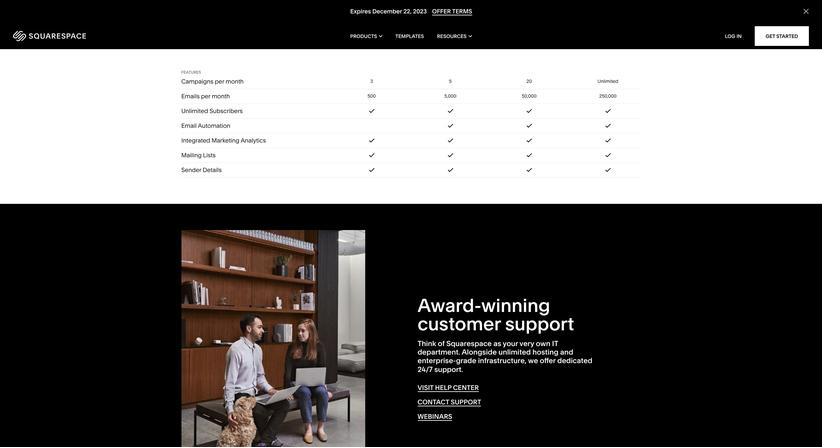 Task type: locate. For each thing, give the bounding box(es) containing it.
applies to starter plan image for sender details
[[369, 168, 374, 172]]

0 vertical spatial applies to pro plan image
[[527, 109, 532, 113]]

0 vertical spatial applies to pro plan image
[[527, 124, 532, 128]]

250,000
[[600, 93, 617, 99]]

0 vertical spatial unlimited
[[598, 79, 619, 84]]

applies to max plan image for sender details
[[606, 168, 611, 172]]

month
[[369, 32, 382, 37], [448, 32, 460, 37], [226, 78, 244, 85], [212, 93, 230, 100]]

per
[[362, 32, 368, 37], [441, 32, 447, 37], [215, 78, 224, 85], [201, 93, 211, 100]]

0 horizontal spatial 28%
[[373, 39, 381, 44]]

unlimited for unlimited subscribers
[[181, 107, 208, 115]]

1 applies to starter plan image from the top
[[369, 109, 374, 113]]

get
[[766, 33, 776, 39]]

award-winning customer support
[[418, 295, 574, 335]]

1 28% from the left
[[373, 39, 381, 44]]

applies to core plan image for sender details
[[448, 168, 453, 172]]

per down offer
[[441, 32, 447, 37]]

0 horizontal spatial per month save 28% annually
[[362, 32, 382, 49]]

2 annually from the left
[[443, 44, 459, 49]]

started
[[777, 33, 799, 39]]

applies to max plan image for unlimited subscribers
[[606, 109, 611, 113]]

1 applies to pro plan image from the top
[[527, 124, 532, 128]]

log             in
[[725, 33, 742, 39]]

28% for starter
[[373, 39, 381, 44]]

integrated marketing analytics
[[181, 137, 266, 145]]

50,000
[[522, 93, 537, 99]]

1 horizontal spatial unlimited
[[598, 79, 619, 84]]

3 applies to pro plan image from the top
[[527, 168, 532, 172]]

mailing
[[181, 152, 202, 159]]

save down expires
[[363, 39, 372, 44]]

per month save 28% annually down 'offer terms' "link"
[[441, 32, 460, 49]]

applies to pro plan image
[[527, 109, 532, 113], [527, 139, 532, 143]]

2 applies to starter plan image from the top
[[369, 153, 374, 158]]

per down expires
[[362, 32, 368, 37]]

applies to pro plan image
[[527, 124, 532, 128], [527, 153, 532, 158], [527, 168, 532, 172]]

1 applies to pro plan image from the top
[[527, 109, 532, 113]]

save down offer
[[442, 39, 451, 44]]

annually
[[364, 44, 380, 49], [443, 44, 459, 49], [522, 44, 537, 49], [600, 44, 616, 49]]

applies to core plan image
[[448, 139, 453, 143]]

unlimited up 250,000
[[598, 79, 619, 84]]

offer terms
[[432, 8, 472, 15]]

log             in link
[[725, 33, 742, 39]]

applies to starter plan image
[[369, 139, 374, 143]]

applies to max plan image
[[606, 109, 611, 113], [606, 124, 611, 128], [606, 139, 611, 143], [606, 153, 611, 158], [606, 168, 611, 172]]

28% down starter
[[373, 39, 381, 44]]

contact
[[418, 399, 449, 407]]

0 horizontal spatial unlimited
[[181, 107, 208, 115]]

0 vertical spatial applies to starter plan image
[[369, 109, 374, 113]]

dedicated
[[558, 357, 593, 366]]

2 applies to max plan image from the top
[[606, 124, 611, 128]]

28% for core
[[452, 39, 460, 44]]

3 applies to starter plan image from the top
[[369, 168, 374, 172]]

1 vertical spatial unlimited
[[181, 107, 208, 115]]

4 applies to max plan image from the top
[[606, 153, 611, 158]]

1 applies to core plan image from the top
[[448, 109, 453, 113]]

as
[[494, 340, 502, 349]]

applies to pro plan image for integrated marketing analytics
[[527, 139, 532, 143]]

5 applies to max plan image from the top
[[606, 168, 611, 172]]

email automation
[[181, 122, 230, 130]]

applies to starter plan image for unlimited subscribers
[[369, 109, 374, 113]]

think of squarespace as your very own it department. alongside unlimited hosting and enterprise-grade infrastructure, we offer dedicated 24/7 support.
[[418, 340, 593, 375]]

per month save 28% annually down starter
[[362, 32, 382, 49]]

1 vertical spatial applies to pro plan image
[[527, 139, 532, 143]]

1 applies to max plan image from the top
[[606, 109, 611, 113]]

grade
[[456, 357, 477, 366]]

support.
[[435, 366, 463, 375]]

4 applies to core plan image from the top
[[448, 168, 453, 172]]

unlimited
[[598, 79, 619, 84], [181, 107, 208, 115]]

contact support link
[[418, 399, 481, 407]]

very
[[520, 340, 534, 349]]

1 vertical spatial applies to pro plan image
[[527, 153, 532, 158]]

contact support
[[418, 399, 481, 407]]

2 applies to pro plan image from the top
[[527, 139, 532, 143]]

features
[[181, 70, 201, 75]]

unlimited for unlimited
[[598, 79, 619, 84]]

1 horizontal spatial 28%
[[452, 39, 460, 44]]

1 per month save 28% annually from the left
[[362, 32, 382, 49]]

infrastructure,
[[478, 357, 527, 366]]

unlimited down emails
[[181, 107, 208, 115]]

1 horizontal spatial save
[[442, 39, 451, 44]]

2 28% from the left
[[452, 39, 460, 44]]

2 applies to core plan image from the top
[[448, 124, 453, 128]]

products
[[350, 33, 377, 39]]

resources button
[[437, 23, 472, 49]]

support
[[505, 313, 574, 335]]

28%
[[373, 39, 381, 44], [452, 39, 460, 44]]

28% down 'offer terms' "link"
[[452, 39, 460, 44]]

24/7
[[418, 366, 433, 375]]

applies to core plan image for mailing lists
[[448, 153, 453, 158]]

3
[[371, 79, 373, 84]]

1 save from the left
[[363, 39, 372, 44]]

applies to starter plan image
[[369, 109, 374, 113], [369, 153, 374, 158], [369, 168, 374, 172]]

customer care advisors. image
[[181, 230, 365, 448]]

3 applies to core plan image from the top
[[448, 153, 453, 158]]

winning
[[481, 295, 551, 317]]

award-
[[418, 295, 481, 317]]

3 applies to max plan image from the top
[[606, 139, 611, 143]]

2 vertical spatial applies to pro plan image
[[527, 168, 532, 172]]

of
[[438, 340, 445, 349]]

visit help center link
[[418, 385, 479, 393]]

2023
[[413, 8, 427, 15]]

webinars
[[418, 413, 452, 421]]

1 vertical spatial applies to starter plan image
[[369, 153, 374, 158]]

save
[[363, 39, 372, 44], [442, 39, 451, 44]]

per month save 28% annually
[[362, 32, 382, 49], [441, 32, 460, 49]]

1 horizontal spatial per month save 28% annually
[[441, 32, 460, 49]]

core
[[442, 6, 459, 15]]

offer terms link
[[432, 8, 472, 15]]

applies to core plan image
[[448, 109, 453, 113], [448, 124, 453, 128], [448, 153, 453, 158], [448, 168, 453, 172]]

2 vertical spatial applies to starter plan image
[[369, 168, 374, 172]]

visit
[[418, 385, 434, 392]]

0 horizontal spatial save
[[363, 39, 372, 44]]

2 applies to pro plan image from the top
[[527, 153, 532, 158]]

2 save from the left
[[442, 39, 451, 44]]

get started link
[[755, 26, 809, 46]]

2 per month save 28% annually from the left
[[441, 32, 460, 49]]

22,
[[403, 8, 412, 15]]

expires
[[350, 8, 371, 15]]



Task type: vqa. For each thing, say whether or not it's contained in the screenshot.
SAVE associated with Core
yes



Task type: describe. For each thing, give the bounding box(es) containing it.
support
[[451, 399, 481, 407]]

offer
[[540, 357, 556, 366]]

applies to max plan image for integrated marketing analytics
[[606, 139, 611, 143]]

per month save 28% annually for starter
[[362, 32, 382, 49]]

center
[[453, 385, 479, 392]]

get started
[[766, 33, 799, 39]]

sender details
[[181, 167, 222, 174]]

applies to pro plan image for email automation
[[527, 124, 532, 128]]

your
[[503, 340, 518, 349]]

alongside
[[462, 348, 497, 357]]

december
[[372, 8, 402, 15]]

applies to pro plan image for sender details
[[527, 168, 532, 172]]

webinars link
[[418, 413, 452, 422]]

per up 'emails per month'
[[215, 78, 224, 85]]

customer
[[418, 313, 501, 335]]

we
[[528, 357, 538, 366]]

it
[[552, 340, 558, 349]]

campaigns
[[181, 78, 214, 85]]

enterprise-
[[418, 357, 456, 366]]

starter
[[360, 6, 384, 15]]

marketing
[[212, 137, 240, 145]]

5,000
[[445, 93, 457, 99]]

details
[[203, 167, 222, 174]]

5
[[449, 79, 452, 84]]

automation
[[198, 122, 230, 130]]

4 annually from the left
[[600, 44, 616, 49]]

squarespace logo image
[[13, 31, 86, 41]]

expires december 22, 2023
[[350, 8, 427, 15]]

email
[[181, 122, 197, 130]]

analytics
[[241, 137, 266, 145]]

integrated
[[181, 137, 210, 145]]

templates link
[[396, 23, 424, 49]]

emails per month
[[181, 93, 230, 100]]

unlimited
[[499, 348, 531, 357]]

save for starter
[[363, 39, 372, 44]]

applies to max plan image for email automation
[[606, 124, 611, 128]]

applies to pro plan image for mailing lists
[[527, 153, 532, 158]]

per right emails
[[201, 93, 211, 100]]

save for core
[[442, 39, 451, 44]]

hosting
[[533, 348, 559, 357]]

terms
[[452, 8, 472, 15]]

department.
[[418, 348, 460, 357]]

mailing lists
[[181, 152, 216, 159]]

applies to max plan image for mailing lists
[[606, 153, 611, 158]]

applies to core plan image for email automation
[[448, 124, 453, 128]]

500
[[368, 93, 376, 99]]

visit help center
[[418, 385, 479, 392]]

subscribers
[[210, 107, 243, 115]]

in
[[737, 33, 742, 39]]

think
[[418, 340, 436, 349]]

templates
[[396, 33, 424, 39]]

applies to core plan image for unlimited subscribers
[[448, 109, 453, 113]]

campaigns per month
[[181, 78, 244, 85]]

emails
[[181, 93, 200, 100]]

squarespace
[[447, 340, 492, 349]]

lists
[[203, 152, 216, 159]]

per month save 28% annually for core
[[441, 32, 460, 49]]

squarespace logo link
[[13, 31, 172, 41]]

unlimited subscribers
[[181, 107, 243, 115]]

applies to pro plan image for unlimited subscribers
[[527, 109, 532, 113]]

resources
[[437, 33, 467, 39]]

log
[[725, 33, 736, 39]]

help
[[435, 385, 452, 392]]

1 annually from the left
[[364, 44, 380, 49]]

own
[[536, 340, 551, 349]]

offer
[[432, 8, 451, 15]]

3 annually from the left
[[522, 44, 537, 49]]

products button
[[350, 23, 383, 49]]

20
[[527, 79, 532, 84]]

applies to starter plan image for mailing lists
[[369, 153, 374, 158]]

sender
[[181, 167, 201, 174]]

and
[[560, 348, 574, 357]]



